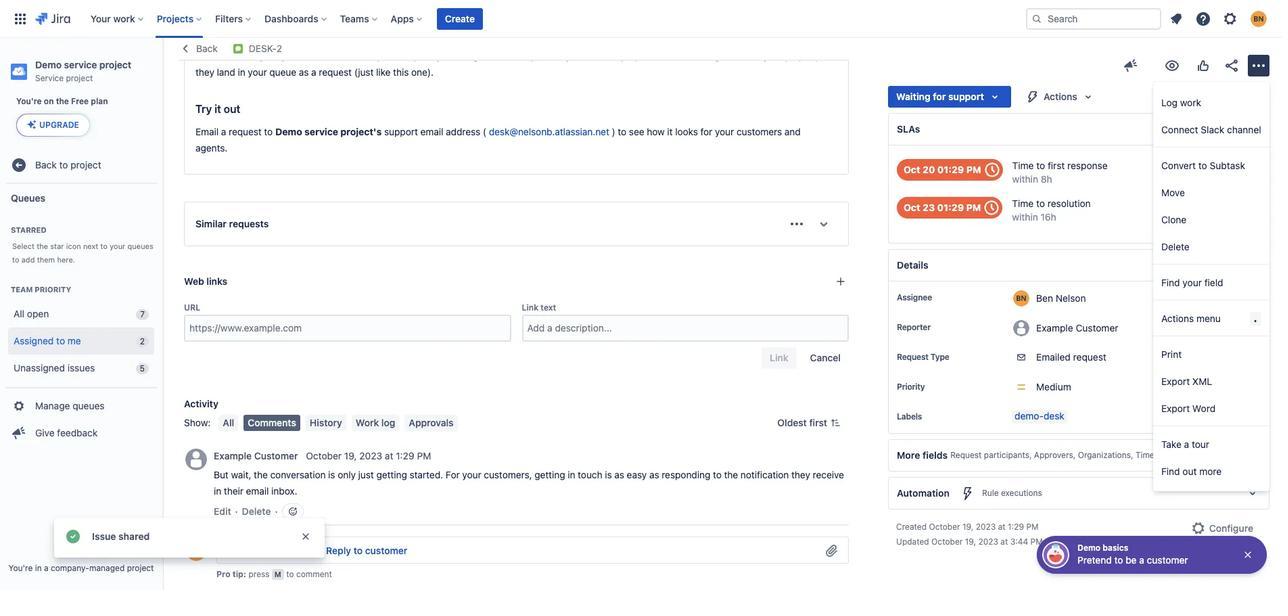 Task type: describe. For each thing, give the bounding box(es) containing it.
0 horizontal spatial example
[[214, 450, 252, 462]]

a inside demo basics pretend to be a customer
[[1140, 554, 1145, 566]]

group containing manage queues
[[5, 387, 157, 451]]

labels
[[897, 411, 922, 422]]

but wait, the conversation is only just getting started. for your customers, getting in touch is as easy as responding to the notification they receive in their email inbox.
[[214, 469, 847, 497]]

channel
[[1227, 123, 1262, 135]]

export xml link
[[1154, 367, 1270, 394]]

you're for you're in a company-managed project
[[8, 563, 33, 573]]

appswitcher icon image
[[12, 10, 28, 27]]

queues inside select the star icon next to your queues to add them here.
[[128, 242, 153, 250]]

convert to subtask
[[1162, 159, 1246, 171]]

address
[[446, 126, 480, 137]]

the inside select the star icon next to your queues to add them here.
[[37, 242, 48, 250]]

search image
[[1032, 13, 1043, 24]]

configure link
[[1183, 518, 1262, 539]]

print
[[1162, 348, 1182, 360]]

manage queues
[[35, 400, 105, 411]]

take
[[1162, 438, 1182, 450]]

demo for demo basics
[[1078, 543, 1101, 553]]

reply to customer
[[326, 545, 408, 557]]

select
[[12, 242, 35, 250]]

pm up 3:44
[[1027, 522, 1039, 532]]

managed
[[89, 563, 125, 573]]

ben
[[1037, 292, 1053, 304]]

clone
[[1162, 213, 1187, 225]]

type
[[931, 352, 950, 362]]

23
[[923, 202, 935, 213]]

history button
[[306, 415, 346, 431]]

export for export word
[[1162, 402, 1190, 414]]

you're for you're on the free plan
[[16, 96, 42, 106]]

work for log work
[[1180, 96, 1202, 108]]

pro tip: press m to comment
[[217, 569, 332, 579]]

find your field
[[1162, 276, 1224, 288]]

project up plan
[[99, 59, 131, 70]]

participants,
[[984, 450, 1032, 460]]

0 horizontal spatial is
[[328, 469, 335, 480]]

primary element
[[8, 0, 1026, 38]]

actions image
[[1251, 58, 1267, 74]]

0 vertical spatial 19,
[[344, 450, 357, 462]]

to right m
[[286, 569, 294, 579]]

see
[[629, 126, 645, 137]]

2 vertical spatial at
[[1001, 537, 1008, 547]]

7
[[140, 309, 145, 319]]

create button
[[437, 8, 483, 29]]

1 getting from the left
[[377, 469, 407, 480]]

first inside oldest first button
[[810, 417, 828, 428]]

projects button
[[153, 8, 207, 29]]

next
[[83, 242, 98, 250]]

to right "sent"
[[753, 50, 761, 62]]

queues inside button
[[73, 400, 105, 411]]

connect slack channel
[[1162, 123, 1262, 135]]

service inside the easiest way for your customer's to request help is by sending an email request to your service project. when emails get sent to your project, they land in your queue as a request (just like this one).
[[588, 50, 619, 62]]

more
[[897, 449, 920, 461]]

reply to customer button
[[318, 540, 416, 562]]

group containing print
[[1154, 336, 1270, 426]]

profile image of ben nelson image
[[185, 539, 207, 561]]

dismiss image
[[300, 531, 311, 542]]

log
[[1162, 96, 1178, 108]]

oct for oct 23 01:29 pm
[[904, 202, 921, 213]]

customer inside demo basics pretend to be a customer
[[1147, 554, 1188, 566]]

filters button
[[211, 8, 256, 29]]

2 getting from the left
[[535, 469, 565, 480]]

manage queues button
[[5, 392, 157, 419]]

email inside but wait, the conversation is only just getting started. for your customers, getting in touch is as easy as responding to the notification they receive in their email inbox.
[[246, 485, 269, 497]]

sending
[[444, 50, 479, 62]]

in left their
[[214, 485, 221, 497]]

20
[[923, 164, 935, 175]]

2 horizontal spatial as
[[650, 469, 659, 480]]

delete for left delete button
[[242, 505, 271, 517]]

vote options: no one has voted for this issue yet. image
[[1196, 58, 1212, 74]]

star
[[50, 242, 64, 250]]

log work
[[1162, 96, 1202, 108]]

organizations,
[[1078, 450, 1134, 460]]

to inside ) to see how it looks for your customers and agents.
[[618, 126, 627, 137]]

for inside ) to see how it looks for your customers and agents.
[[701, 126, 713, 137]]

project up free
[[66, 73, 93, 83]]

take a tour
[[1162, 438, 1210, 450]]

it inside ) to see how it looks for your customers and agents.
[[667, 126, 673, 137]]

get
[[715, 50, 729, 62]]

your profile and settings image
[[1251, 10, 1267, 27]]

ben nelson
[[1037, 292, 1086, 304]]

be
[[1126, 554, 1137, 566]]

oct for oct 20 01:29 pm
[[904, 164, 921, 175]]

request inside more fields request participants, approvers, organizations, time tracking, approver groups, comp
[[951, 450, 982, 460]]

banner containing your work
[[0, 0, 1284, 38]]

1 vertical spatial 2023
[[976, 522, 996, 532]]

your up queue
[[282, 50, 301, 62]]

select the star icon next to your queues to add them here.
[[12, 242, 153, 264]]

1 horizontal spatial 2
[[277, 43, 282, 54]]

in inside the easiest way for your customer's to request help is by sending an email request to your service project. when emails get sent to your project, they land in your queue as a request (just like this one).
[[238, 66, 245, 78]]

for inside the easiest way for your customer's to request help is by sending an email request to your service project. when emails get sent to your project, they land in your queue as a request (just like this one).
[[267, 50, 279, 62]]

upgrade button
[[17, 114, 89, 136]]

when
[[657, 50, 682, 62]]

is inside the easiest way for your customer's to request help is by sending an email request to your service project. when emails get sent to your project, they land in your queue as a request (just like this one).
[[422, 50, 429, 62]]

demo for demo service project
[[35, 59, 62, 70]]

demo service project service project
[[35, 59, 131, 83]]

the left notification
[[724, 469, 738, 480]]

first inside time to first response within 8h
[[1048, 160, 1065, 171]]

to inside but wait, the conversation is only just getting started. for your customers, getting in touch is as easy as responding to the notification they receive in their email inbox.
[[713, 469, 722, 480]]

team
[[11, 285, 33, 294]]

requests
[[229, 218, 269, 229]]

but
[[214, 469, 229, 480]]

your work
[[90, 13, 135, 24]]

1:29 inside the created october 19, 2023 at 1:29 pm updated october 19, 2023 at 3:44 pm
[[1008, 522, 1024, 532]]

https://www.example.com field
[[185, 316, 510, 340]]

to left add
[[12, 255, 19, 264]]

0 horizontal spatial out
[[224, 103, 240, 115]]

request right emailed
[[1074, 351, 1107, 363]]

cancel
[[810, 352, 841, 363]]

to right reply
[[354, 545, 363, 557]]

1 horizontal spatial as
[[615, 469, 624, 480]]

as inside the easiest way for your customer's to request help is by sending an email request to your service project. when emails get sent to your project, they land in your queue as a request (just like this one).
[[299, 66, 309, 78]]

issue shared
[[92, 530, 150, 542]]

0 vertical spatial october
[[306, 450, 342, 462]]

links
[[207, 275, 227, 287]]

2 inside team priority group
[[140, 336, 145, 346]]

to inside demo basics pretend to be a customer
[[1115, 554, 1123, 566]]

01:29 for 23
[[938, 202, 964, 213]]

pro
[[217, 569, 230, 579]]

your inside but wait, the conversation is only just getting started. for your customers, getting in touch is as easy as responding to the notification they receive in their email inbox.
[[462, 469, 482, 480]]

move
[[1162, 186, 1185, 198]]

export for export xml
[[1162, 375, 1190, 387]]

newest first image
[[830, 417, 841, 428]]

more fields element
[[888, 439, 1284, 472]]

only
[[338, 469, 356, 480]]

find your field button
[[1154, 269, 1270, 296]]

tracking,
[[1157, 450, 1191, 460]]

find for find out more
[[1162, 465, 1180, 477]]

time to first response within 8h
[[1013, 160, 1108, 185]]

oct 23 01:29 pm
[[904, 202, 981, 213]]

response
[[1068, 160, 1108, 171]]

log work button
[[1154, 89, 1270, 116]]

a inside the easiest way for your customer's to request help is by sending an email request to your service project. when emails get sent to your project, they land in your queue as a request (just like this one).
[[311, 66, 316, 78]]

request down primary element
[[519, 50, 552, 62]]

0 horizontal spatial delete button
[[242, 505, 271, 518]]

demo-desk link
[[1012, 410, 1068, 424]]

to down primary element
[[555, 50, 564, 62]]

their
[[224, 485, 244, 497]]

desk@nelsonb.atlassian.net link
[[489, 126, 610, 137]]

1 vertical spatial 19,
[[963, 522, 974, 532]]

link text
[[522, 302, 556, 313]]

your inside button
[[1183, 276, 1202, 288]]

easy
[[627, 469, 647, 480]]

details
[[897, 259, 929, 271]]

pm right 23
[[967, 202, 981, 213]]

Add a description... field
[[523, 316, 848, 340]]

pm right 20
[[967, 164, 982, 175]]

(
[[483, 126, 486, 137]]

1 vertical spatial at
[[998, 522, 1006, 532]]

copy link to issue image
[[279, 43, 290, 53]]

labels pin to top. only you can see pinned fields. image
[[925, 411, 936, 422]]

1 vertical spatial out
[[1183, 465, 1197, 477]]

a right email
[[221, 126, 226, 137]]

issue
[[92, 530, 116, 542]]

0 vertical spatial customer
[[1076, 322, 1119, 333]]

all for all open
[[14, 308, 24, 319]]

share image
[[1224, 58, 1240, 74]]

word
[[1193, 402, 1216, 414]]

teams
[[340, 13, 369, 24]]

sidebar navigation image
[[148, 54, 177, 81]]

for inside dropdown button
[[933, 91, 946, 102]]

configure
[[1210, 522, 1254, 534]]

clockicon image for oct 23 01:29 pm
[[981, 197, 1003, 219]]

cancel button
[[802, 347, 849, 369]]

request down the try it out
[[229, 126, 262, 137]]

they inside but wait, the conversation is only just getting started. for your customers, getting in touch is as easy as responding to the notification they receive in their email inbox.
[[792, 469, 811, 480]]

the right the on
[[56, 96, 69, 106]]

to down queue
[[264, 126, 273, 137]]

rule
[[982, 488, 999, 498]]

teams button
[[336, 8, 383, 29]]

1 vertical spatial example customer
[[214, 450, 298, 462]]

rule executions
[[982, 488, 1043, 498]]

1 horizontal spatial service
[[305, 126, 338, 137]]

email inside the easiest way for your customer's to request help is by sending an email request to your service project. when emails get sent to your project, they land in your queue as a request (just like this one).
[[494, 50, 517, 62]]

they inside the easiest way for your customer's to request help is by sending an email request to your service project. when emails get sent to your project, they land in your queue as a request (just like this one).
[[196, 66, 214, 78]]

in left touch
[[568, 469, 575, 480]]

project,
[[785, 50, 818, 62]]

time for time to resolution within 16h
[[1012, 198, 1034, 209]]

comp
[[1261, 450, 1284, 460]]

approvals button
[[405, 415, 458, 431]]

project.
[[621, 50, 654, 62]]

1 horizontal spatial example customer
[[1037, 322, 1119, 333]]

oct 20 01:29 pm
[[904, 164, 982, 175]]

group containing convert to subtask
[[1154, 148, 1270, 264]]

link
[[522, 302, 539, 313]]

help
[[401, 50, 419, 62]]

request up like
[[365, 50, 398, 62]]

comments button
[[244, 415, 300, 431]]

menu bar containing all
[[216, 415, 460, 431]]

1 vertical spatial support
[[384, 126, 418, 137]]

1 horizontal spatial email
[[421, 126, 443, 137]]

in left company-
[[35, 563, 42, 573]]

8h
[[1041, 173, 1053, 185]]

emailed
[[1037, 351, 1071, 363]]

link to a web page image
[[836, 276, 846, 287]]

touch
[[578, 469, 603, 480]]

give
[[35, 427, 55, 438]]



Task type: vqa. For each thing, say whether or not it's contained in the screenshot.
you've on the left top of page
no



Task type: locate. For each thing, give the bounding box(es) containing it.
delete button down their
[[242, 505, 271, 518]]

queues up give feedback button
[[73, 400, 105, 411]]

find for find your field
[[1162, 276, 1180, 288]]

2023 up just
[[359, 450, 382, 462]]

delete button up the find your field button on the right of page
[[1154, 233, 1270, 260]]

your left field
[[1183, 276, 1202, 288]]

0 vertical spatial export
[[1162, 375, 1190, 387]]

0 horizontal spatial for
[[267, 50, 279, 62]]

0 vertical spatial priority
[[35, 285, 71, 294]]

0 horizontal spatial 2
[[140, 336, 145, 346]]

clockicon image for oct 20 01:29 pm
[[982, 159, 1003, 181]]

icon
[[66, 242, 81, 250]]

your work button
[[86, 8, 149, 29]]

1 horizontal spatial out
[[1183, 465, 1197, 477]]

settings image
[[1223, 10, 1239, 27]]

support right project's
[[384, 126, 418, 137]]

at down the log
[[385, 450, 393, 462]]

1 horizontal spatial demo
[[275, 126, 302, 137]]

looks
[[675, 126, 698, 137]]

1 clockicon image from the top
[[982, 159, 1003, 181]]

show image
[[813, 213, 835, 235]]

1:29 up 3:44
[[1008, 522, 1024, 532]]

to
[[354, 50, 363, 62], [555, 50, 564, 62], [753, 50, 761, 62], [264, 126, 273, 137], [618, 126, 627, 137], [59, 159, 68, 170], [1199, 159, 1208, 171], [1037, 160, 1045, 171], [1037, 198, 1045, 209], [100, 242, 108, 250], [12, 255, 19, 264], [56, 335, 65, 346], [713, 469, 722, 480], [354, 545, 363, 557], [1115, 554, 1123, 566], [286, 569, 294, 579]]

1 vertical spatial email
[[421, 126, 443, 137]]

1 horizontal spatial support
[[949, 91, 984, 102]]

pm left copy link to comment "image"
[[417, 450, 431, 462]]

a right be
[[1140, 554, 1145, 566]]

oct left 20
[[904, 164, 921, 175]]

1 horizontal spatial for
[[701, 126, 713, 137]]

2 up 5
[[140, 336, 145, 346]]

1 vertical spatial oct
[[904, 202, 921, 213]]

your inside select the star icon next to your queues to add them here.
[[110, 242, 125, 250]]

all button
[[219, 415, 238, 431]]

1 export from the top
[[1162, 375, 1190, 387]]

to down upgrade
[[59, 159, 68, 170]]

details element
[[888, 249, 1270, 282]]

subtask
[[1210, 159, 1246, 171]]

emails
[[685, 50, 712, 62]]

try
[[196, 103, 212, 115]]

email down wait,
[[246, 485, 269, 497]]

export
[[1162, 375, 1190, 387], [1162, 402, 1190, 414]]

0 vertical spatial 2
[[277, 43, 282, 54]]

within
[[1013, 173, 1039, 185], [1012, 211, 1038, 223]]

0 horizontal spatial priority
[[35, 285, 71, 294]]

2 oct from the top
[[904, 202, 921, 213]]

0 vertical spatial support
[[949, 91, 984, 102]]

1 vertical spatial for
[[933, 91, 946, 102]]

give feedback button
[[5, 419, 157, 447]]

find down tracking,
[[1162, 465, 1180, 477]]

2023 down 'rule'
[[976, 522, 996, 532]]

to left be
[[1115, 554, 1123, 566]]

1 vertical spatial october
[[929, 522, 961, 532]]

it right try
[[215, 103, 221, 115]]

work right log
[[1180, 96, 1202, 108]]

0 vertical spatial out
[[224, 103, 240, 115]]

work log button
[[352, 415, 399, 431]]

export word link
[[1154, 394, 1270, 422]]

1 vertical spatial priority
[[897, 382, 925, 392]]

connect slack channel button
[[1154, 116, 1270, 143]]

01:29 for 20
[[938, 164, 964, 175]]

1 vertical spatial find
[[1162, 465, 1180, 477]]

0 vertical spatial all
[[14, 308, 24, 319]]

01:29 right 20
[[938, 164, 964, 175]]

0 horizontal spatial support
[[384, 126, 418, 137]]

customer right be
[[1147, 554, 1188, 566]]

2 horizontal spatial for
[[933, 91, 946, 102]]

actions button
[[1017, 86, 1105, 108]]

0 horizontal spatial 1:29
[[396, 450, 415, 462]]

actions
[[1044, 91, 1078, 102], [1162, 312, 1194, 324]]

url
[[184, 302, 200, 313]]

Search field
[[1026, 8, 1162, 29]]

slack
[[1201, 123, 1225, 135]]

priority inside team priority group
[[35, 285, 71, 294]]

email left address
[[421, 126, 443, 137]]

1 vertical spatial delete
[[242, 505, 271, 517]]

text
[[541, 302, 556, 313]]

2 within from the top
[[1012, 211, 1038, 223]]

back for back to project
[[35, 159, 57, 170]]

example customer up emailed request
[[1037, 322, 1119, 333]]

customer up conversation
[[254, 450, 298, 462]]

2 clockicon image from the top
[[981, 197, 1003, 219]]

demo up pretend
[[1078, 543, 1101, 553]]

october right created
[[929, 522, 961, 532]]

a left tour
[[1184, 438, 1190, 450]]

time inside more fields request participants, approvers, organizations, time tracking, approver groups, comp
[[1136, 450, 1155, 460]]

basics
[[1103, 543, 1129, 553]]

email a request to demo service project's support email address ( desk@nelsonb.atlassian.net
[[196, 126, 610, 137]]

notification
[[741, 469, 789, 480]]

request down the customer's
[[319, 66, 352, 78]]

delete inside button
[[1162, 241, 1190, 252]]

in
[[238, 66, 245, 78], [568, 469, 575, 480], [214, 485, 221, 497], [35, 563, 42, 573]]

your left customers
[[715, 126, 734, 137]]

is left only
[[328, 469, 335, 480]]

to right the responding
[[713, 469, 722, 480]]

0 vertical spatial example
[[1037, 322, 1074, 333]]

export left 'xml'
[[1162, 375, 1190, 387]]

1 horizontal spatial priority
[[897, 382, 925, 392]]

0 vertical spatial clockicon image
[[982, 159, 1003, 181]]

0 vertical spatial 2023
[[359, 450, 382, 462]]

0 horizontal spatial actions
[[1044, 91, 1078, 102]]

2 vertical spatial 19,
[[965, 537, 976, 547]]

out left more
[[1183, 465, 1197, 477]]

0 vertical spatial it
[[215, 103, 221, 115]]

1 vertical spatial time
[[1012, 198, 1034, 209]]

customer inside button
[[365, 545, 408, 557]]

1 vertical spatial example
[[214, 450, 252, 462]]

banner
[[0, 0, 1284, 38]]

reply
[[326, 545, 351, 557]]

1 horizontal spatial queues
[[128, 242, 153, 250]]

to up "8h"
[[1037, 160, 1045, 171]]

to right next
[[100, 242, 108, 250]]

1 find from the top
[[1162, 276, 1180, 288]]

a down the customer's
[[311, 66, 316, 78]]

0 vertical spatial actions
[[1044, 91, 1078, 102]]

work inside popup button
[[113, 13, 135, 24]]

at left 3:44
[[1001, 537, 1008, 547]]

1 01:29 from the top
[[938, 164, 964, 175]]

wait,
[[231, 469, 251, 480]]

0 horizontal spatial they
[[196, 66, 214, 78]]

service request image
[[233, 43, 243, 54]]

a
[[311, 66, 316, 78], [221, 126, 226, 137], [1184, 438, 1190, 450], [1140, 554, 1145, 566], [44, 563, 48, 573]]

delete down their
[[242, 505, 271, 517]]

1 vertical spatial demo
[[275, 126, 302, 137]]

1 oct from the top
[[904, 164, 921, 175]]

clockicon image left within 16h button
[[981, 197, 1003, 219]]

group containing take a tour
[[1154, 426, 1270, 489]]

0 horizontal spatial first
[[810, 417, 828, 428]]

help image
[[1196, 10, 1212, 27]]

all
[[14, 308, 24, 319], [223, 417, 234, 428]]

your right next
[[110, 242, 125, 250]]

0 horizontal spatial all
[[14, 308, 24, 319]]

clone button
[[1154, 206, 1270, 233]]

1 horizontal spatial is
[[422, 50, 429, 62]]

create
[[445, 13, 475, 24]]

all right show:
[[223, 417, 234, 428]]

team priority group
[[5, 271, 157, 387]]

0 horizontal spatial service
[[64, 59, 97, 70]]

give feedback image
[[1123, 58, 1139, 74]]

demo inside demo basics pretend to be a customer
[[1078, 543, 1101, 553]]

actions menu
[[1162, 312, 1221, 324]]

2 vertical spatial time
[[1136, 450, 1155, 460]]

desk-
[[249, 43, 277, 54]]

as left the easy
[[615, 469, 624, 480]]

time inside time to first response within 8h
[[1013, 160, 1034, 171]]

the
[[56, 96, 69, 106], [37, 242, 48, 250], [254, 469, 268, 480], [724, 469, 738, 480]]

0 vertical spatial 01:29
[[938, 164, 964, 175]]

all left open
[[14, 308, 24, 319]]

to up (just
[[354, 50, 363, 62]]

desk@nelsonb.atlassian.net
[[489, 126, 610, 137]]

history
[[310, 417, 342, 428]]

success image
[[65, 528, 81, 545]]

waiting for support button
[[888, 86, 1012, 108]]

take a tour button
[[1154, 430, 1270, 457]]

waiting for support
[[897, 91, 984, 102]]

watch options: you are not watching this issue, 0 people watching image
[[1164, 58, 1181, 74]]

group
[[1154, 85, 1270, 147], [1154, 148, 1270, 264], [1154, 336, 1270, 426], [5, 387, 157, 451], [1154, 426, 1270, 489]]

it right "how"
[[667, 126, 673, 137]]

1 vertical spatial work
[[1180, 96, 1202, 108]]

to inside time to first response within 8h
[[1037, 160, 1045, 171]]

they down the
[[196, 66, 214, 78]]

0 vertical spatial queues
[[128, 242, 153, 250]]

1 horizontal spatial getting
[[535, 469, 565, 480]]

at
[[385, 450, 393, 462], [998, 522, 1006, 532], [1001, 537, 1008, 547]]

0 vertical spatial you're
[[16, 96, 42, 106]]

tip:
[[233, 569, 246, 579]]

service inside demo service project service project
[[64, 59, 97, 70]]

demo basics pretend to be a customer
[[1078, 543, 1188, 566]]

a inside button
[[1184, 438, 1190, 450]]

an
[[481, 50, 492, 62]]

2 vertical spatial for
[[701, 126, 713, 137]]

to inside time to resolution within 16h
[[1037, 198, 1045, 209]]

your inside ) to see how it looks for your customers and agents.
[[715, 126, 734, 137]]

jira image
[[35, 10, 70, 27], [35, 10, 70, 27]]

add attachment image
[[824, 543, 840, 559]]

customer right reply
[[365, 545, 408, 557]]

0 horizontal spatial queues
[[73, 400, 105, 411]]

2 vertical spatial october
[[932, 537, 963, 547]]

project down "shared"
[[127, 563, 154, 573]]

support right waiting
[[949, 91, 984, 102]]

time up 'within 8h' button
[[1013, 160, 1034, 171]]

first up "8h"
[[1048, 160, 1065, 171]]

0 horizontal spatial delete
[[242, 505, 271, 517]]

1:29 up started.
[[396, 450, 415, 462]]

0 vertical spatial example customer
[[1037, 322, 1119, 333]]

they left receive
[[792, 469, 811, 480]]

back up the queues
[[35, 159, 57, 170]]

convert
[[1162, 159, 1196, 171]]

1 horizontal spatial customer
[[1147, 554, 1188, 566]]

is left by
[[422, 50, 429, 62]]

2 vertical spatial 2023
[[979, 537, 999, 547]]

0 horizontal spatial email
[[246, 485, 269, 497]]

add reaction image
[[287, 506, 298, 517]]

0 vertical spatial at
[[385, 450, 393, 462]]

1 vertical spatial it
[[667, 126, 673, 137]]

service left project's
[[305, 126, 338, 137]]

to inside team priority group
[[56, 335, 65, 346]]

your left the project.
[[566, 50, 585, 62]]

customer
[[1076, 322, 1119, 333], [254, 450, 298, 462]]

work log
[[356, 417, 395, 428]]

1 horizontal spatial work
[[1180, 96, 1202, 108]]

a left company-
[[44, 563, 48, 573]]

them
[[37, 255, 55, 264]]

oldest
[[778, 417, 807, 428]]

to inside group
[[1199, 159, 1208, 171]]

priority up open
[[35, 285, 71, 294]]

0 horizontal spatial getting
[[377, 469, 407, 480]]

1 vertical spatial actions
[[1162, 312, 1194, 324]]

demo inside demo service project service project
[[35, 59, 62, 70]]

actions inside actions 'dropdown button'
[[1044, 91, 1078, 102]]

1 horizontal spatial customer
[[1076, 322, 1119, 333]]

within inside time to resolution within 16h
[[1012, 211, 1038, 223]]

example customer up wait,
[[214, 450, 298, 462]]

within left 16h on the top right of page
[[1012, 211, 1038, 223]]

pm right 3:44
[[1031, 537, 1043, 547]]

starred group
[[5, 211, 157, 271]]

you're left company-
[[8, 563, 33, 573]]

desk-2 link
[[249, 41, 282, 57]]

demo up service
[[35, 59, 62, 70]]

)
[[612, 126, 615, 137]]

is right touch
[[605, 469, 612, 480]]

1 horizontal spatial request
[[951, 450, 982, 460]]

press
[[249, 569, 270, 579]]

0 horizontal spatial as
[[299, 66, 309, 78]]

close image
[[1243, 549, 1254, 560]]

demo-
[[1015, 410, 1044, 422]]

all for all
[[223, 417, 234, 428]]

oldest first
[[778, 417, 828, 428]]

actions for actions menu
[[1162, 312, 1194, 324]]

0 vertical spatial time
[[1013, 160, 1034, 171]]

1:29
[[396, 450, 415, 462], [1008, 522, 1024, 532]]

work for your work
[[113, 13, 135, 24]]

all inside team priority group
[[14, 308, 24, 319]]

time up within 16h button
[[1012, 198, 1034, 209]]

0 vertical spatial oct
[[904, 164, 921, 175]]

group containing log work
[[1154, 85, 1270, 147]]

1 vertical spatial clockicon image
[[981, 197, 1003, 219]]

2 up queue
[[277, 43, 282, 54]]

connect
[[1162, 123, 1199, 135]]

to up within 16h button
[[1037, 198, 1045, 209]]

copy link to comment image
[[434, 450, 445, 461]]

your down way
[[248, 66, 267, 78]]

2 find from the top
[[1162, 465, 1180, 477]]

export word
[[1162, 402, 1216, 414]]

october right updated
[[932, 537, 963, 547]]

all inside all button
[[223, 417, 234, 428]]

delete for topmost delete button
[[1162, 241, 1190, 252]]

clockicon image
[[982, 159, 1003, 181], [981, 197, 1003, 219]]

tour
[[1192, 438, 1210, 450]]

0 vertical spatial they
[[196, 66, 214, 78]]

export left word
[[1162, 402, 1190, 414]]

note
[[282, 545, 302, 557]]

2 vertical spatial email
[[246, 485, 269, 497]]

and
[[785, 126, 801, 137]]

as right the easy
[[650, 469, 659, 480]]

1 horizontal spatial example
[[1037, 322, 1074, 333]]

actions up slas element
[[1044, 91, 1078, 102]]

slas
[[897, 123, 920, 135]]

0 vertical spatial 1:29
[[396, 450, 415, 462]]

medium
[[1037, 381, 1072, 392]]

1 vertical spatial queues
[[73, 400, 105, 411]]

actions for actions
[[1044, 91, 1078, 102]]

queues
[[128, 242, 153, 250], [73, 400, 105, 411]]

1 horizontal spatial all
[[223, 417, 234, 428]]

menu bar
[[216, 415, 460, 431]]

assignee pin to top. only you can see pinned fields. image
[[935, 292, 946, 303]]

0 vertical spatial back
[[196, 43, 218, 54]]

your left project,
[[764, 50, 783, 62]]

work
[[113, 13, 135, 24], [1180, 96, 1202, 108]]

the right wait,
[[254, 469, 268, 480]]

0 horizontal spatial example customer
[[214, 450, 298, 462]]

2 horizontal spatial demo
[[1078, 543, 1101, 553]]

convert to subtask button
[[1154, 152, 1270, 179]]

support inside dropdown button
[[949, 91, 984, 102]]

notifications image
[[1168, 10, 1185, 27]]

in right land at left top
[[238, 66, 245, 78]]

19,
[[344, 450, 357, 462], [963, 522, 974, 532], [965, 537, 976, 547]]

find inside button
[[1162, 276, 1180, 288]]

receive
[[813, 469, 844, 480]]

1 vertical spatial first
[[810, 417, 828, 428]]

project down upgrade
[[71, 159, 101, 170]]

example customer
[[1037, 322, 1119, 333], [214, 450, 298, 462]]

work right your
[[113, 13, 135, 24]]

priority up labels
[[897, 382, 925, 392]]

automation
[[897, 487, 950, 499]]

1 vertical spatial back
[[35, 159, 57, 170]]

16h
[[1041, 211, 1057, 223]]

plan
[[91, 96, 108, 106]]

customer up emailed request
[[1076, 322, 1119, 333]]

email right an
[[494, 50, 517, 62]]

reporter
[[897, 322, 931, 332]]

1 vertical spatial you're
[[8, 563, 33, 573]]

description
[[196, 36, 240, 46]]

2 01:29 from the top
[[938, 202, 964, 213]]

queues
[[11, 192, 45, 203]]

1 vertical spatial request
[[951, 450, 982, 460]]

internal
[[246, 545, 280, 557]]

0 vertical spatial delete button
[[1154, 233, 1270, 260]]

1 vertical spatial customer
[[254, 450, 298, 462]]

0 horizontal spatial it
[[215, 103, 221, 115]]

2 horizontal spatial is
[[605, 469, 612, 480]]

1 vertical spatial delete button
[[242, 505, 271, 518]]

1 within from the top
[[1013, 173, 1039, 185]]

back to project
[[35, 159, 101, 170]]

01:29 right 23
[[938, 202, 964, 213]]

2 vertical spatial demo
[[1078, 543, 1101, 553]]

0 vertical spatial within
[[1013, 173, 1039, 185]]

comment
[[296, 569, 332, 579]]

slas element
[[888, 113, 1270, 145]]

0 vertical spatial for
[[267, 50, 279, 62]]

2 export from the top
[[1162, 402, 1190, 414]]

they
[[196, 66, 214, 78], [792, 469, 811, 480]]

back for back
[[196, 43, 218, 54]]

time for time to first response within 8h
[[1013, 160, 1034, 171]]

within inside time to first response within 8h
[[1013, 173, 1039, 185]]

work inside button
[[1180, 96, 1202, 108]]

on
[[44, 96, 54, 106]]

delete button
[[1154, 233, 1270, 260], [242, 505, 271, 518]]

0 horizontal spatial back
[[35, 159, 57, 170]]

dashboards
[[265, 13, 318, 24]]

0 vertical spatial email
[[494, 50, 517, 62]]

oct left 23
[[904, 202, 921, 213]]

2023 left 3:44
[[979, 537, 999, 547]]

your right 'for'
[[462, 469, 482, 480]]

time inside time to resolution within 16h
[[1012, 198, 1034, 209]]

1 vertical spatial within
[[1012, 211, 1038, 223]]

1 horizontal spatial they
[[792, 469, 811, 480]]

first left newest first "image"
[[810, 417, 828, 428]]

0 horizontal spatial request
[[897, 352, 929, 362]]

service up free
[[64, 59, 97, 70]]

manage
[[35, 400, 70, 411]]

automation element
[[888, 477, 1270, 510]]

as right queue
[[299, 66, 309, 78]]

customer
[[365, 545, 408, 557], [1147, 554, 1188, 566]]



